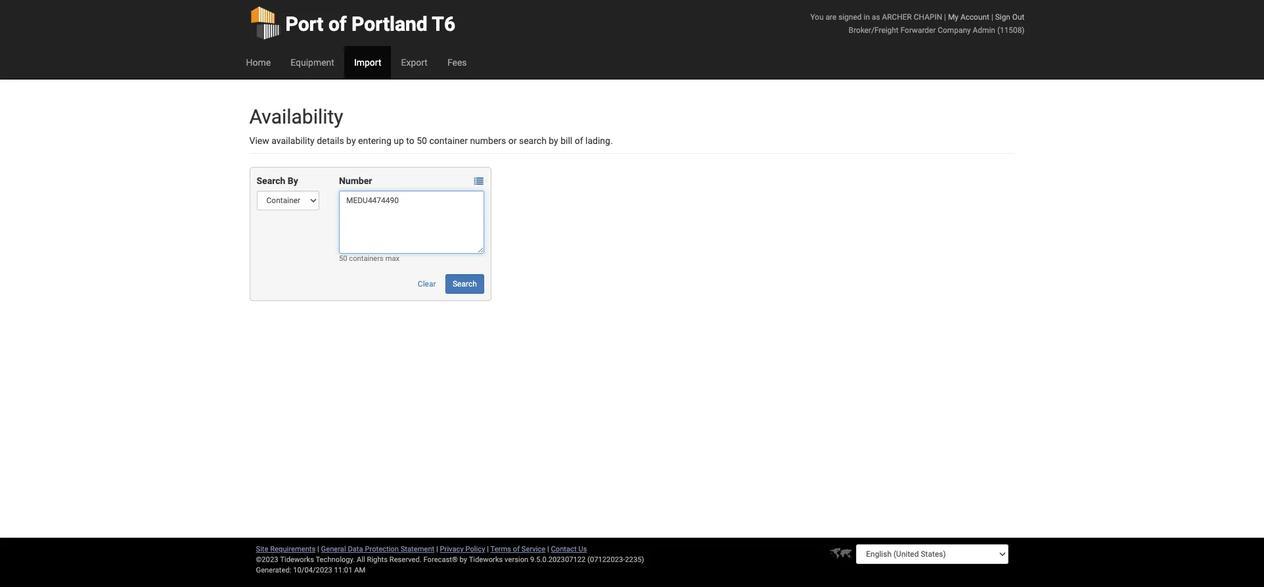 Task type: locate. For each thing, give the bounding box(es) containing it.
| left sign
[[992, 12, 994, 22]]

port of portland t6 link
[[249, 0, 456, 46]]

10/04/2023
[[293, 566, 332, 575]]

of right the bill
[[575, 135, 583, 146]]

by down privacy policy link
[[460, 555, 467, 564]]

site
[[256, 545, 269, 553]]

search left by
[[257, 176, 285, 186]]

terms of service link
[[491, 545, 546, 553]]

| up the forecast®
[[436, 545, 438, 553]]

port
[[286, 12, 324, 35]]

my account link
[[949, 12, 990, 22]]

1 horizontal spatial by
[[460, 555, 467, 564]]

search by
[[257, 176, 298, 186]]

port of portland t6
[[286, 12, 456, 35]]

reserved.
[[390, 555, 422, 564]]

search right clear
[[453, 279, 477, 289]]

1 horizontal spatial of
[[513, 545, 520, 553]]

1 vertical spatial 50
[[339, 254, 347, 263]]

t6
[[432, 12, 456, 35]]

2 horizontal spatial of
[[575, 135, 583, 146]]

of
[[329, 12, 347, 35], [575, 135, 583, 146], [513, 545, 520, 553]]

data
[[348, 545, 363, 553]]

are
[[826, 12, 837, 22]]

generated:
[[256, 566, 292, 575]]

container
[[430, 135, 468, 146]]

lading.
[[586, 135, 613, 146]]

requirements
[[270, 545, 316, 553]]

1 horizontal spatial search
[[453, 279, 477, 289]]

account
[[961, 12, 990, 22]]

by
[[288, 176, 298, 186]]

of up version
[[513, 545, 520, 553]]

1 vertical spatial search
[[453, 279, 477, 289]]

containers
[[349, 254, 384, 263]]

(07122023-
[[588, 555, 625, 564]]

| left "my"
[[945, 12, 947, 22]]

fees
[[448, 57, 467, 68]]

site requirements link
[[256, 545, 316, 553]]

availability
[[272, 135, 315, 146]]

search inside button
[[453, 279, 477, 289]]

50 right to
[[417, 135, 427, 146]]

of right port
[[329, 12, 347, 35]]

privacy policy link
[[440, 545, 485, 553]]

archer
[[882, 12, 912, 22]]

by inside 'site requirements | general data protection statement | privacy policy | terms of service | contact us ©2023 tideworks technology. all rights reserved. forecast® by tideworks version 9.5.0.202307122 (07122023-2235) generated: 10/04/2023 11:01 am'
[[460, 555, 467, 564]]

home button
[[236, 46, 281, 79]]

company
[[938, 26, 971, 35]]

search
[[257, 176, 285, 186], [453, 279, 477, 289]]

protection
[[365, 545, 399, 553]]

us
[[579, 545, 587, 553]]

max
[[386, 254, 400, 263]]

home
[[246, 57, 271, 68]]

signed
[[839, 12, 862, 22]]

0 vertical spatial search
[[257, 176, 285, 186]]

50 left containers
[[339, 254, 347, 263]]

0 horizontal spatial by
[[346, 135, 356, 146]]

| left general
[[318, 545, 319, 553]]

site requirements | general data protection statement | privacy policy | terms of service | contact us ©2023 tideworks technology. all rights reserved. forecast® by tideworks version 9.5.0.202307122 (07122023-2235) generated: 10/04/2023 11:01 am
[[256, 545, 644, 575]]

2 vertical spatial of
[[513, 545, 520, 553]]

by right 'details'
[[346, 135, 356, 146]]

tideworks
[[469, 555, 503, 564]]

1 vertical spatial of
[[575, 135, 583, 146]]

0 vertical spatial of
[[329, 12, 347, 35]]

2235)
[[625, 555, 644, 564]]

view availability details by entering up to 50 container numbers or search by bill of lading.
[[249, 135, 613, 146]]

1 horizontal spatial 50
[[417, 135, 427, 146]]

by left the bill
[[549, 135, 559, 146]]

broker/freight
[[849, 26, 899, 35]]

clear button
[[411, 274, 443, 294]]

technology.
[[316, 555, 355, 564]]

search for search
[[453, 279, 477, 289]]

entering
[[358, 135, 392, 146]]

version
[[505, 555, 529, 564]]

general
[[321, 545, 346, 553]]

export button
[[391, 46, 438, 79]]

search button
[[446, 274, 484, 294]]

am
[[354, 566, 366, 575]]

|
[[945, 12, 947, 22], [992, 12, 994, 22], [318, 545, 319, 553], [436, 545, 438, 553], [487, 545, 489, 553], [548, 545, 549, 553]]

0 horizontal spatial search
[[257, 176, 285, 186]]

by
[[346, 135, 356, 146], [549, 135, 559, 146], [460, 555, 467, 564]]

50
[[417, 135, 427, 146], [339, 254, 347, 263]]

Number text field
[[339, 191, 484, 254]]



Task type: describe. For each thing, give the bounding box(es) containing it.
statement
[[401, 545, 435, 553]]

view
[[249, 135, 269, 146]]

©2023 tideworks
[[256, 555, 314, 564]]

as
[[872, 12, 881, 22]]

import button
[[344, 46, 391, 79]]

2 horizontal spatial by
[[549, 135, 559, 146]]

| up 9.5.0.202307122
[[548, 545, 549, 553]]

bill
[[561, 135, 573, 146]]

of inside 'site requirements | general data protection statement | privacy policy | terms of service | contact us ©2023 tideworks technology. all rights reserved. forecast® by tideworks version 9.5.0.202307122 (07122023-2235) generated: 10/04/2023 11:01 am'
[[513, 545, 520, 553]]

portland
[[352, 12, 428, 35]]

(11508)
[[998, 26, 1025, 35]]

numbers
[[470, 135, 506, 146]]

9.5.0.202307122
[[530, 555, 586, 564]]

| up tideworks
[[487, 545, 489, 553]]

fees button
[[438, 46, 477, 79]]

forwarder
[[901, 26, 936, 35]]

all
[[357, 555, 365, 564]]

contact us link
[[551, 545, 587, 553]]

service
[[522, 545, 546, 553]]

details
[[317, 135, 344, 146]]

11:01
[[334, 566, 353, 575]]

chapin
[[914, 12, 943, 22]]

out
[[1013, 12, 1025, 22]]

availability
[[249, 105, 343, 128]]

to
[[406, 135, 415, 146]]

terms
[[491, 545, 511, 553]]

contact
[[551, 545, 577, 553]]

or
[[509, 135, 517, 146]]

privacy
[[440, 545, 464, 553]]

rights
[[367, 555, 388, 564]]

general data protection statement link
[[321, 545, 435, 553]]

equipment button
[[281, 46, 344, 79]]

0 horizontal spatial 50
[[339, 254, 347, 263]]

clear
[[418, 279, 436, 289]]

0 vertical spatial 50
[[417, 135, 427, 146]]

admin
[[973, 26, 996, 35]]

policy
[[466, 545, 485, 553]]

in
[[864, 12, 870, 22]]

up
[[394, 135, 404, 146]]

search for search by
[[257, 176, 285, 186]]

you
[[811, 12, 824, 22]]

number
[[339, 176, 372, 186]]

export
[[401, 57, 428, 68]]

import
[[354, 57, 382, 68]]

sign
[[996, 12, 1011, 22]]

you are signed in as archer chapin | my account | sign out broker/freight forwarder company admin (11508)
[[811, 12, 1025, 35]]

equipment
[[291, 57, 335, 68]]

show list image
[[474, 177, 484, 186]]

search
[[519, 135, 547, 146]]

0 horizontal spatial of
[[329, 12, 347, 35]]

forecast®
[[424, 555, 458, 564]]

sign out link
[[996, 12, 1025, 22]]

50 containers max
[[339, 254, 400, 263]]

my
[[949, 12, 959, 22]]



Task type: vqa. For each thing, say whether or not it's contained in the screenshot.
"and" in Other Articles Empty Equipment SM Line Long Term Vessel Schedule Trucking Brochure and Yard Map
no



